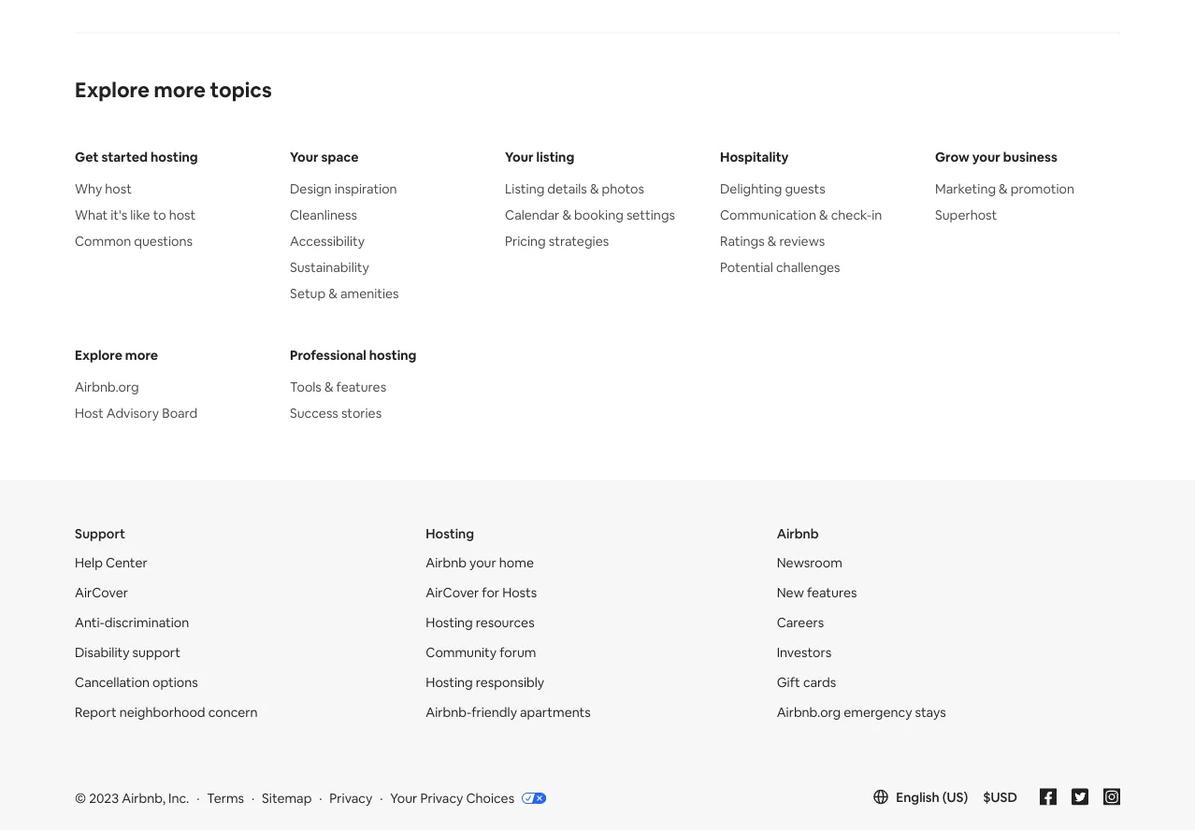 Task type: describe. For each thing, give the bounding box(es) containing it.
& for setup & amenities
[[329, 285, 338, 302]]

explore more link
[[75, 346, 260, 364]]

accessibility link
[[290, 231, 475, 250]]

your for business
[[973, 148, 1001, 165]]

aircover for the aircover link
[[75, 584, 128, 601]]

superhost link
[[935, 205, 1121, 224]]

0 vertical spatial hosting
[[151, 148, 198, 165]]

to
[[153, 206, 166, 223]]

professional hosting
[[290, 347, 417, 363]]

hosts
[[502, 584, 537, 601]]

© 2023 airbnb, inc.
[[75, 790, 189, 807]]

friendly
[[472, 704, 517, 721]]

hosting responsibly
[[426, 674, 544, 691]]

0 horizontal spatial features
[[336, 378, 386, 395]]

airbnb.org emergency stays link
[[777, 704, 946, 721]]

hosting for hosting
[[426, 525, 474, 542]]

$
[[983, 789, 991, 806]]

sustainability
[[290, 259, 369, 275]]

community
[[426, 644, 497, 661]]

grow your business link
[[935, 147, 1121, 166]]

explore more
[[75, 347, 158, 363]]

host
[[75, 405, 103, 421]]

hosting responsibly link
[[426, 674, 544, 691]]

explore for explore more
[[75, 347, 122, 363]]

hosting resources
[[426, 614, 535, 631]]

in
[[872, 206, 882, 223]]

terms link
[[207, 790, 244, 807]]

investors link
[[777, 644, 832, 661]]

calendar & booking settings
[[505, 206, 675, 223]]

what it's like to host
[[75, 206, 196, 223]]

aircover link
[[75, 584, 128, 601]]

& up calendar & booking settings link
[[590, 180, 599, 197]]

airbnb,
[[122, 790, 166, 807]]

sustainability link
[[290, 258, 475, 276]]

pricing strategies link
[[505, 231, 690, 250]]

tools & features link
[[290, 377, 475, 396]]

privacy link
[[330, 790, 373, 807]]

details
[[548, 180, 587, 197]]

& for marketing & promotion
[[999, 180, 1008, 197]]

apartments
[[520, 704, 591, 721]]

what
[[75, 206, 108, 223]]

stories
[[341, 405, 382, 421]]

gift cards
[[777, 674, 837, 691]]

& for tools & features
[[324, 378, 333, 395]]

host inside why host link
[[105, 180, 132, 197]]

started
[[101, 148, 148, 165]]

aircover for hosts link
[[426, 584, 537, 601]]

inspiration
[[335, 180, 397, 197]]

navigate to twitter image
[[1072, 789, 1089, 806]]

navigate to instagram image
[[1104, 789, 1121, 806]]

delighting guests link
[[720, 179, 905, 198]]

careers
[[777, 614, 824, 631]]

success stories
[[290, 405, 382, 421]]

for
[[482, 584, 500, 601]]

anti-discrimination
[[75, 614, 189, 631]]

responsibly
[[476, 674, 544, 691]]

anti-
[[75, 614, 105, 631]]

1 privacy from the left
[[330, 790, 373, 807]]

space
[[321, 148, 359, 165]]

airbnb for airbnb your home
[[426, 554, 467, 571]]

why host link
[[75, 179, 260, 198]]

challenges
[[776, 259, 841, 275]]

listing details & photos
[[505, 180, 644, 197]]

hosting resources link
[[426, 614, 535, 631]]

explore for explore more topics
[[75, 77, 150, 103]]

investors
[[777, 644, 832, 661]]

your for your listing
[[505, 148, 534, 165]]

gift
[[777, 674, 801, 691]]

english
[[896, 789, 940, 806]]

usd
[[991, 789, 1018, 806]]

strategies
[[549, 232, 609, 249]]

choices
[[466, 790, 515, 807]]

cancellation
[[75, 674, 150, 691]]

airbnb.org for airbnb.org emergency stays
[[777, 704, 841, 721]]

airbnb.org for airbnb.org
[[75, 378, 139, 395]]

ratings & reviews
[[720, 232, 825, 249]]

guests
[[785, 180, 826, 197]]

amenities
[[340, 285, 399, 302]]

your space link
[[290, 147, 475, 166]]

hosting for hosting responsibly
[[426, 674, 473, 691]]

reviews
[[780, 232, 825, 249]]

stays
[[915, 704, 946, 721]]

& for communication & check-in
[[819, 206, 828, 223]]

forum
[[500, 644, 536, 661]]

airbnb for airbnb
[[777, 525, 819, 542]]

sitemap
[[262, 790, 312, 807]]

communication
[[720, 206, 817, 223]]

host inside what it's like to host link
[[169, 206, 196, 223]]

your privacy choices link
[[390, 790, 546, 808]]

advisory
[[106, 405, 159, 421]]

help
[[75, 554, 103, 571]]

report neighborhood concern link
[[75, 704, 258, 721]]

success stories link
[[290, 404, 475, 422]]

center
[[106, 554, 147, 571]]

check-
[[831, 206, 872, 223]]

business
[[1003, 148, 1058, 165]]



Task type: locate. For each thing, give the bounding box(es) containing it.
1 horizontal spatial your
[[973, 148, 1001, 165]]

airbnb up aircover for hosts
[[426, 554, 467, 571]]

host
[[105, 180, 132, 197], [169, 206, 196, 223]]

your listing link
[[505, 147, 690, 166]]

newsroom
[[777, 554, 843, 571]]

& down communication
[[768, 232, 777, 249]]

hosting up why host link
[[151, 148, 198, 165]]

airbnb up "newsroom" at the right bottom of page
[[777, 525, 819, 542]]

emergency
[[844, 704, 912, 721]]

your privacy choices
[[390, 790, 515, 807]]

host advisory board
[[75, 405, 198, 421]]

it's
[[111, 206, 127, 223]]

& inside 'link'
[[999, 180, 1008, 197]]

delighting
[[720, 180, 782, 197]]

airbnb.org up host
[[75, 378, 139, 395]]

professional hosting link
[[290, 346, 475, 364]]

grow
[[935, 148, 970, 165]]

setup & amenities link
[[290, 284, 475, 303]]

more for explore more
[[125, 347, 158, 363]]

your for your space
[[290, 148, 319, 165]]

airbnb your home
[[426, 554, 534, 571]]

communication & check-in link
[[720, 205, 905, 224]]

2 explore from the top
[[75, 347, 122, 363]]

1 hosting from the top
[[426, 525, 474, 542]]

0 horizontal spatial privacy
[[330, 790, 373, 807]]

careers link
[[777, 614, 824, 631]]

& right setup
[[329, 285, 338, 302]]

2023
[[89, 790, 119, 807]]

photos
[[602, 180, 644, 197]]

explore
[[75, 77, 150, 103], [75, 347, 122, 363]]

hosting up the airbnb-
[[426, 674, 473, 691]]

2 privacy from the left
[[420, 790, 463, 807]]

0 horizontal spatial airbnb
[[426, 554, 467, 571]]

explore up host
[[75, 347, 122, 363]]

design inspiration link
[[290, 179, 475, 198]]

questions
[[134, 232, 193, 249]]

new features link
[[777, 584, 857, 601]]

listing
[[537, 148, 575, 165]]

explore more topics
[[75, 77, 272, 103]]

2 aircover from the left
[[426, 584, 479, 601]]

hosting for hosting resources
[[426, 614, 473, 631]]

airbnb-friendly apartments
[[426, 704, 591, 721]]

& right tools
[[324, 378, 333, 395]]

1 vertical spatial hosting
[[369, 347, 417, 363]]

1 horizontal spatial features
[[807, 584, 857, 601]]

& down details
[[563, 206, 572, 223]]

help center
[[75, 554, 147, 571]]

terms
[[207, 790, 244, 807]]

0 vertical spatial explore
[[75, 77, 150, 103]]

features up stories
[[336, 378, 386, 395]]

3 hosting from the top
[[426, 674, 473, 691]]

privacy right sitemap
[[330, 790, 373, 807]]

1 horizontal spatial your
[[390, 790, 418, 807]]

anti-discrimination link
[[75, 614, 189, 631]]

help center link
[[75, 554, 147, 571]]

options
[[153, 674, 198, 691]]

& for ratings & reviews
[[768, 232, 777, 249]]

1 explore from the top
[[75, 77, 150, 103]]

2 hosting from the top
[[426, 614, 473, 631]]

hosting up community
[[426, 614, 473, 631]]

your up aircover for hosts
[[470, 554, 496, 571]]

communication & check-in
[[720, 206, 882, 223]]

1 vertical spatial your
[[470, 554, 496, 571]]

1 vertical spatial more
[[125, 347, 158, 363]]

more for explore more topics
[[154, 77, 206, 103]]

new features
[[777, 584, 857, 601]]

0 horizontal spatial host
[[105, 180, 132, 197]]

your up design
[[290, 148, 319, 165]]

neighborhood
[[119, 704, 205, 721]]

1 horizontal spatial airbnb.org
[[777, 704, 841, 721]]

1 horizontal spatial host
[[169, 206, 196, 223]]

more up airbnb.org link
[[125, 347, 158, 363]]

·
[[197, 790, 200, 807]]

hospitality
[[720, 148, 789, 165]]

cancellation options link
[[75, 674, 198, 691]]

english (us) button
[[874, 789, 968, 806]]

features
[[336, 378, 386, 395], [807, 584, 857, 601]]

0 horizontal spatial airbnb.org
[[75, 378, 139, 395]]

0 vertical spatial airbnb.org
[[75, 378, 139, 395]]

airbnb.org emergency stays
[[777, 704, 946, 721]]

your inside "link"
[[973, 148, 1001, 165]]

cards
[[803, 674, 837, 691]]

get started hosting link
[[75, 147, 260, 166]]

1 horizontal spatial privacy
[[420, 790, 463, 807]]

0 horizontal spatial your
[[290, 148, 319, 165]]

features down newsroom link
[[807, 584, 857, 601]]

more left topics
[[154, 77, 206, 103]]

marketing
[[935, 180, 996, 197]]

report neighborhood concern
[[75, 704, 258, 721]]

1 aircover from the left
[[75, 584, 128, 601]]

2 vertical spatial hosting
[[426, 674, 473, 691]]

0 vertical spatial more
[[154, 77, 206, 103]]

gift cards link
[[777, 674, 837, 691]]

your right privacy link
[[390, 790, 418, 807]]

what it's like to host link
[[75, 205, 260, 224]]

common questions
[[75, 232, 193, 249]]

potential
[[720, 259, 774, 275]]

1 horizontal spatial airbnb
[[777, 525, 819, 542]]

host right to
[[169, 206, 196, 223]]

design inspiration
[[290, 180, 397, 197]]

ratings
[[720, 232, 765, 249]]

1 vertical spatial hosting
[[426, 614, 473, 631]]

common questions link
[[75, 231, 260, 250]]

aircover for aircover for hosts
[[426, 584, 479, 601]]

hosting up airbnb your home link
[[426, 525, 474, 542]]

1 horizontal spatial hosting
[[369, 347, 417, 363]]

1 vertical spatial features
[[807, 584, 857, 601]]

privacy left choices
[[420, 790, 463, 807]]

1 horizontal spatial aircover
[[426, 584, 479, 601]]

0 vertical spatial your
[[973, 148, 1001, 165]]

2 horizontal spatial your
[[505, 148, 534, 165]]

& for calendar & booking settings
[[563, 206, 572, 223]]

airbnb.org
[[75, 378, 139, 395], [777, 704, 841, 721]]

marketing & promotion
[[935, 180, 1075, 197]]

board
[[162, 405, 198, 421]]

community forum link
[[426, 644, 536, 661]]

promotion
[[1011, 180, 1075, 197]]

superhost
[[935, 206, 997, 223]]

0 vertical spatial hosting
[[426, 525, 474, 542]]

disability support
[[75, 644, 181, 661]]

common
[[75, 232, 131, 249]]

1 vertical spatial host
[[169, 206, 196, 223]]

©
[[75, 790, 86, 807]]

& left check-
[[819, 206, 828, 223]]

0 vertical spatial features
[[336, 378, 386, 395]]

hosting
[[151, 148, 198, 165], [369, 347, 417, 363]]

your space
[[290, 148, 359, 165]]

aircover down help center link
[[75, 584, 128, 601]]

your right grow
[[973, 148, 1001, 165]]

tools
[[290, 378, 322, 395]]

1 vertical spatial airbnb
[[426, 554, 467, 571]]

navigate to facebook image
[[1040, 789, 1057, 806]]

booking
[[574, 206, 624, 223]]

listing details & photos link
[[505, 179, 690, 198]]

aircover
[[75, 584, 128, 601], [426, 584, 479, 601]]

topics
[[210, 77, 272, 103]]

success
[[290, 405, 338, 421]]

get started hosting
[[75, 148, 198, 165]]

cancellation options
[[75, 674, 198, 691]]

support
[[75, 525, 125, 542]]

0 vertical spatial host
[[105, 180, 132, 197]]

0 horizontal spatial aircover
[[75, 584, 128, 601]]

potential challenges link
[[720, 258, 905, 276]]

your for your privacy choices
[[390, 790, 418, 807]]

setup
[[290, 285, 326, 302]]

pricing strategies
[[505, 232, 609, 249]]

cleanliness
[[290, 206, 357, 223]]

host up it's
[[105, 180, 132, 197]]

your up listing
[[505, 148, 534, 165]]

explore up started
[[75, 77, 150, 103]]

your for home
[[470, 554, 496, 571]]

0 horizontal spatial your
[[470, 554, 496, 571]]

& down grow your business
[[999, 180, 1008, 197]]

airbnb.org down gift cards 'link'
[[777, 704, 841, 721]]

1 vertical spatial airbnb.org
[[777, 704, 841, 721]]

1 vertical spatial explore
[[75, 347, 122, 363]]

0 horizontal spatial hosting
[[151, 148, 198, 165]]

0 vertical spatial airbnb
[[777, 525, 819, 542]]

airbnb
[[777, 525, 819, 542], [426, 554, 467, 571]]

aircover left for
[[426, 584, 479, 601]]

hosting up tools & features link
[[369, 347, 417, 363]]



Task type: vqa. For each thing, say whether or not it's contained in the screenshot.


